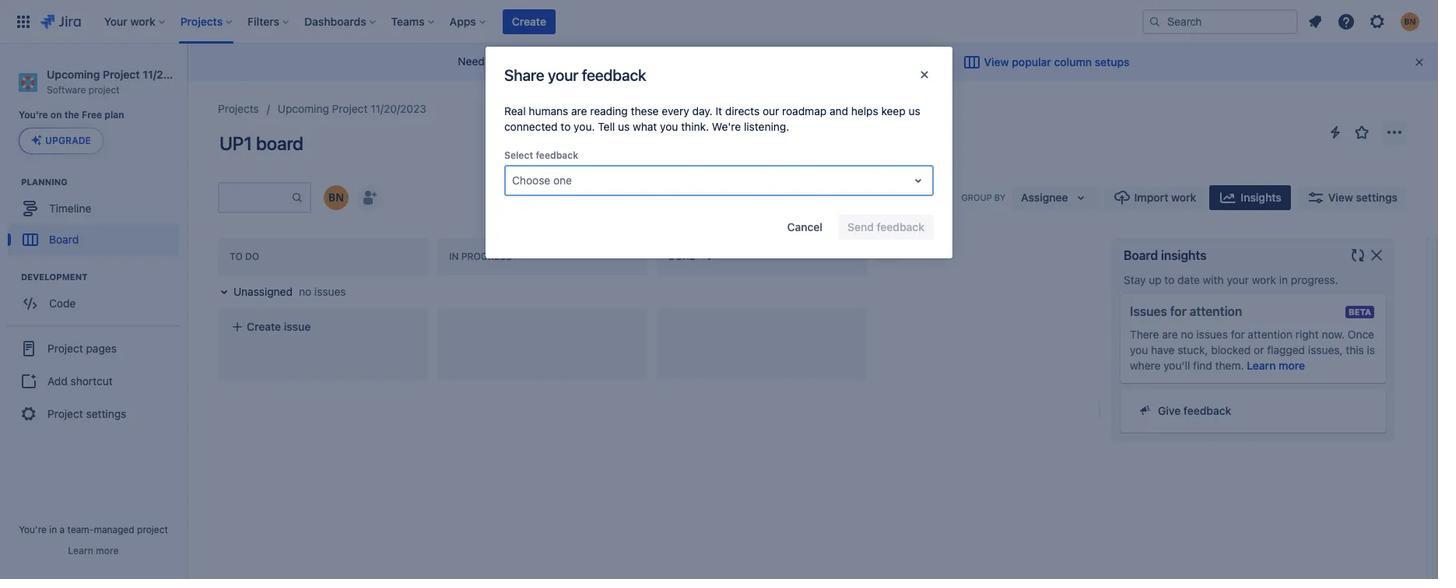 Task type: vqa. For each thing, say whether or not it's contained in the screenshot.
2023 related to Oct 28, 2023
no



Task type: describe. For each thing, give the bounding box(es) containing it.
board insights dialog
[[1112, 238, 1396, 442]]

upgrade
[[45, 135, 91, 147]]

0 vertical spatial team-
[[804, 54, 835, 67]]

project settings link
[[6, 397, 181, 432]]

projects link
[[218, 100, 259, 118]]

upcoming project 11/20/2023 link
[[278, 100, 427, 118]]

group containing project pages
[[6, 326, 181, 436]]

blocked
[[1212, 343, 1251, 357]]

import
[[1135, 191, 1169, 204]]

specific
[[835, 54, 874, 67]]

1 vertical spatial team-
[[67, 524, 94, 536]]

share
[[505, 66, 545, 84]]

open image
[[909, 171, 928, 190]]

you're on the free plan
[[19, 109, 124, 121]]

automations menu button icon image
[[1327, 123, 1345, 141]]

pages
[[86, 342, 117, 355]]

view popular column setups button
[[953, 50, 1140, 75]]

what
[[633, 120, 657, 133]]

give
[[1159, 404, 1181, 417]]

1 vertical spatial learn more
[[68, 545, 119, 557]]

inspiration
[[488, 54, 540, 67]]

explore
[[723, 54, 760, 67]]

development
[[21, 272, 88, 282]]

give feedback button
[[1131, 399, 1377, 424]]

to inside board insights dialog
[[1165, 273, 1175, 287]]

now.
[[1322, 328, 1345, 341]]

project settings
[[47, 407, 126, 420]]

timeline link
[[8, 193, 179, 224]]

select feedback
[[505, 149, 579, 161]]

0 vertical spatial work
[[1172, 191, 1197, 204]]

group
[[962, 192, 992, 203]]

feedback for give feedback
[[1184, 404, 1232, 417]]

are inside there are no issues for attention right now. once you have stuck, blocked or flagged issues, this is where you'll find them.
[[1163, 328, 1179, 341]]

code link
[[8, 288, 179, 319]]

project inside project settings link
[[47, 407, 83, 420]]

1 horizontal spatial feedback
[[582, 66, 646, 84]]

and
[[830, 104, 849, 118]]

project pages link
[[6, 332, 181, 366]]

progress
[[461, 251, 512, 262]]

helps
[[852, 104, 879, 118]]

humans
[[529, 104, 569, 118]]

you.
[[574, 120, 595, 133]]

upgrade button
[[19, 129, 103, 154]]

0 horizontal spatial column
[[877, 54, 914, 67]]

insights image
[[1220, 188, 1238, 207]]

to
[[230, 251, 243, 262]]

0 vertical spatial issues
[[314, 285, 346, 298]]

upcoming project 11/20/2023 software project
[[47, 68, 201, 96]]

while
[[543, 54, 569, 67]]

setups
[[1095, 55, 1130, 69]]

by
[[995, 192, 1006, 203]]

add people image
[[360, 188, 378, 207]]

board insights
[[1124, 248, 1207, 262]]

0 horizontal spatial the
[[64, 109, 79, 121]]

board
[[256, 132, 303, 154]]

1 horizontal spatial the
[[612, 54, 628, 67]]

create issue button
[[222, 313, 424, 341]]

0 horizontal spatial your
[[548, 66, 579, 84]]

up1 board
[[220, 132, 303, 154]]

insights button
[[1210, 185, 1291, 210]]

your inside board insights dialog
[[1227, 273, 1250, 287]]

column inside button
[[1055, 55, 1092, 69]]

close modal image
[[916, 65, 934, 84]]

cancel
[[788, 220, 823, 234]]

upcoming for upcoming project 11/20/2023 software project
[[47, 68, 100, 81]]

ben nelson image
[[324, 185, 349, 210]]

Search field
[[1143, 9, 1299, 34]]

one
[[554, 174, 572, 187]]

there are no issues for attention right now. once you have stuck, blocked or flagged issues, this is where you'll find them.
[[1131, 328, 1376, 372]]

project inside upcoming project 11/20/2023 software project
[[89, 84, 120, 96]]

project inside project pages "link"
[[47, 342, 83, 355]]

project pages
[[47, 342, 117, 355]]

do
[[245, 251, 259, 262]]

there
[[1131, 328, 1160, 341]]

issues for attention
[[1131, 304, 1243, 318]]

project inside upcoming project 11/20/2023 software project
[[103, 68, 140, 81]]

planning
[[21, 177, 68, 187]]

insights
[[1241, 191, 1282, 204]]

issue
[[284, 320, 311, 333]]

board link
[[8, 224, 179, 256]]

need
[[458, 54, 485, 67]]

managed
[[94, 524, 134, 536]]

add shortcut button
[[6, 366, 181, 397]]

popular inside button
[[1012, 55, 1052, 69]]

naming
[[572, 54, 609, 67]]

choose one
[[512, 174, 572, 187]]

find
[[1194, 359, 1213, 372]]

view popular column setups
[[985, 55, 1130, 69]]

no inside there are no issues for attention right now. once you have stuck, blocked or flagged issues, this is where you'll find them.
[[1181, 328, 1194, 341]]

import image
[[1113, 188, 1132, 207]]

roadmap
[[783, 104, 827, 118]]

board for board
[[49, 233, 79, 246]]

real
[[505, 104, 526, 118]]

stuck,
[[1178, 343, 1209, 357]]

you'll
[[1164, 359, 1191, 372]]

stay
[[1124, 273, 1146, 287]]

to inside real humans are reading these every day. it directs our roadmap and helps keep us connected to you. tell us what you think. we're listening.
[[561, 120, 571, 133]]

a
[[60, 524, 65, 536]]

real humans are reading these every day. it directs our roadmap and helps keep us connected to you. tell us what you think. we're listening.
[[505, 104, 921, 133]]

0 horizontal spatial popular
[[763, 54, 801, 67]]

primary element
[[9, 0, 1143, 43]]

these
[[631, 104, 659, 118]]

need inspiration while naming the board's columns? explore popular team-specific column setups.
[[458, 54, 953, 67]]

unassigned no issues
[[234, 285, 346, 298]]

is
[[1368, 343, 1376, 357]]

view
[[985, 55, 1010, 69]]

up
[[1149, 273, 1162, 287]]

day.
[[693, 104, 713, 118]]

where
[[1131, 359, 1161, 372]]

create column image
[[880, 241, 898, 260]]

keep
[[882, 104, 906, 118]]



Task type: locate. For each thing, give the bounding box(es) containing it.
work left progress.
[[1253, 273, 1277, 287]]

1 vertical spatial attention
[[1248, 328, 1293, 341]]

1 you're from the top
[[19, 109, 48, 121]]

we're
[[712, 120, 741, 133]]

1 vertical spatial work
[[1253, 273, 1277, 287]]

learn more inside board insights dialog
[[1248, 359, 1306, 372]]

share your feedback
[[505, 66, 646, 84]]

issues up create issue button
[[314, 285, 346, 298]]

are inside real humans are reading these every day. it directs our roadmap and helps keep us connected to you. tell us what you think. we're listening.
[[572, 104, 587, 118]]

2 horizontal spatial feedback
[[1184, 404, 1232, 417]]

you down every
[[660, 120, 678, 133]]

1 horizontal spatial issues
[[1197, 328, 1229, 341]]

board up stay
[[1124, 248, 1159, 262]]

flagged
[[1268, 343, 1306, 357]]

upcoming for upcoming project 11/20/2023
[[278, 102, 329, 115]]

columns?
[[672, 54, 720, 67]]

create
[[512, 14, 547, 28], [247, 320, 281, 333]]

you're for you're on the free plan
[[19, 109, 48, 121]]

more inside board insights dialog
[[1279, 359, 1306, 372]]

to
[[561, 120, 571, 133], [1165, 273, 1175, 287]]

directs
[[725, 104, 760, 118]]

0 vertical spatial are
[[572, 104, 587, 118]]

0 horizontal spatial learn more button
[[68, 545, 119, 557]]

0 horizontal spatial work
[[1172, 191, 1197, 204]]

more down the managed
[[96, 545, 119, 557]]

1 vertical spatial feedback
[[536, 149, 579, 161]]

Search this board text field
[[220, 184, 291, 212]]

1 horizontal spatial for
[[1232, 328, 1245, 341]]

issues,
[[1309, 343, 1343, 357]]

1 horizontal spatial your
[[1227, 273, 1250, 287]]

1 horizontal spatial you
[[1131, 343, 1149, 357]]

project
[[89, 84, 120, 96], [137, 524, 168, 536]]

feedback right give
[[1184, 404, 1232, 417]]

add shortcut
[[47, 374, 113, 388]]

you down there in the right bottom of the page
[[1131, 343, 1149, 357]]

unassigned
[[234, 285, 293, 298]]

0 horizontal spatial us
[[618, 120, 630, 133]]

0 horizontal spatial to
[[561, 120, 571, 133]]

11/20/2023 for upcoming project 11/20/2023 software project
[[143, 68, 201, 81]]

our
[[763, 104, 780, 118]]

1 vertical spatial for
[[1232, 328, 1245, 341]]

learn for the "learn more" button to the right
[[1248, 359, 1277, 372]]

with
[[1203, 273, 1224, 287]]

0 horizontal spatial in
[[49, 524, 57, 536]]

upcoming up board
[[278, 102, 329, 115]]

are up have
[[1163, 328, 1179, 341]]

1 horizontal spatial are
[[1163, 328, 1179, 341]]

it
[[716, 104, 723, 118]]

board inside dialog
[[1124, 248, 1159, 262]]

us right tell
[[618, 120, 630, 133]]

issues up blocked
[[1197, 328, 1229, 341]]

column
[[877, 54, 914, 67], [1055, 55, 1092, 69]]

0 vertical spatial in
[[1280, 273, 1289, 287]]

1 horizontal spatial in
[[1280, 273, 1289, 287]]

1 horizontal spatial project
[[137, 524, 168, 536]]

learn
[[1248, 359, 1277, 372], [68, 545, 93, 557]]

team- up roadmap at the right of page
[[804, 54, 835, 67]]

1 horizontal spatial learn more
[[1248, 359, 1306, 372]]

11/20/2023 for upcoming project 11/20/2023
[[371, 102, 427, 115]]

give feedback
[[1159, 404, 1232, 417]]

feedback up one
[[536, 149, 579, 161]]

you're left the a
[[19, 524, 47, 536]]

group by
[[962, 192, 1006, 203]]

1 vertical spatial upcoming
[[278, 102, 329, 115]]

development group
[[8, 271, 186, 324]]

popular right view
[[1012, 55, 1052, 69]]

more
[[1279, 359, 1306, 372], [96, 545, 119, 557]]

0 vertical spatial learn more button
[[1248, 358, 1306, 374]]

code
[[49, 297, 76, 310]]

1 horizontal spatial learn more button
[[1248, 358, 1306, 374]]

in left the a
[[49, 524, 57, 536]]

1 vertical spatial no
[[1181, 328, 1194, 341]]

learn down you're in a team-managed project
[[68, 545, 93, 557]]

column left close modal image
[[877, 54, 914, 67]]

the right on
[[64, 109, 79, 121]]

learn more button
[[1248, 358, 1306, 374], [68, 545, 119, 557]]

learn for leftmost the "learn more" button
[[68, 545, 93, 557]]

0 vertical spatial your
[[548, 66, 579, 84]]

0 horizontal spatial project
[[89, 84, 120, 96]]

1 horizontal spatial column
[[1055, 55, 1092, 69]]

dismiss image
[[1414, 56, 1426, 69]]

project inside upcoming project 11/20/2023 link
[[332, 102, 368, 115]]

2 vertical spatial feedback
[[1184, 404, 1232, 417]]

board for board insights
[[1124, 248, 1159, 262]]

to right up
[[1165, 273, 1175, 287]]

1 vertical spatial create
[[247, 320, 281, 333]]

create issue
[[247, 320, 311, 333]]

this
[[1346, 343, 1365, 357]]

upcoming inside upcoming project 11/20/2023 software project
[[47, 68, 100, 81]]

0 vertical spatial no
[[299, 285, 312, 298]]

work inside board insights dialog
[[1253, 273, 1277, 287]]

1 vertical spatial are
[[1163, 328, 1179, 341]]

1 vertical spatial in
[[49, 524, 57, 536]]

feedback inside button
[[1184, 404, 1232, 417]]

no up issue
[[299, 285, 312, 298]]

1 vertical spatial us
[[618, 120, 630, 133]]

jira image
[[40, 12, 81, 31], [40, 12, 81, 31]]

up1
[[220, 132, 252, 154]]

11/20/2023 inside upcoming project 11/20/2023 software project
[[143, 68, 201, 81]]

date
[[1178, 273, 1201, 287]]

or
[[1254, 343, 1265, 357]]

0 horizontal spatial board
[[49, 233, 79, 246]]

your
[[548, 66, 579, 84], [1227, 273, 1250, 287]]

issues inside there are no issues for attention right now. once you have stuck, blocked or flagged issues, this is where you'll find them.
[[1197, 328, 1229, 341]]

column left 'setups'
[[1055, 55, 1092, 69]]

1 horizontal spatial more
[[1279, 359, 1306, 372]]

1 vertical spatial learn more button
[[68, 545, 119, 557]]

1 horizontal spatial upcoming
[[278, 102, 329, 115]]

attention up or
[[1248, 328, 1293, 341]]

0 vertical spatial attention
[[1190, 304, 1243, 318]]

feedback
[[582, 66, 646, 84], [536, 149, 579, 161], [1184, 404, 1232, 417]]

team- right the a
[[67, 524, 94, 536]]

setups.
[[916, 54, 953, 67]]

group
[[6, 326, 181, 436]]

1 horizontal spatial popular
[[1012, 55, 1052, 69]]

0 vertical spatial create
[[512, 14, 547, 28]]

0 vertical spatial us
[[909, 104, 921, 118]]

1 vertical spatial to
[[1165, 273, 1175, 287]]

feedback icon image
[[1140, 404, 1152, 417]]

1 horizontal spatial attention
[[1248, 328, 1293, 341]]

progress.
[[1292, 273, 1339, 287]]

insights
[[1162, 248, 1207, 262]]

feedback for select feedback
[[536, 149, 579, 161]]

attention inside there are no issues for attention right now. once you have stuck, blocked or flagged issues, this is where you'll find them.
[[1248, 328, 1293, 341]]

0 vertical spatial learn more
[[1248, 359, 1306, 372]]

refresh insights panel image
[[1349, 246, 1368, 265]]

you're
[[19, 109, 48, 121], [19, 524, 47, 536]]

learn down or
[[1248, 359, 1277, 372]]

your right with
[[1227, 273, 1250, 287]]

1 horizontal spatial us
[[909, 104, 921, 118]]

attention
[[1190, 304, 1243, 318], [1248, 328, 1293, 341]]

upcoming up software
[[47, 68, 100, 81]]

1 horizontal spatial to
[[1165, 273, 1175, 287]]

create button
[[503, 9, 556, 34]]

us
[[909, 104, 921, 118], [618, 120, 630, 133]]

1 vertical spatial more
[[96, 545, 119, 557]]

have
[[1152, 343, 1175, 357]]

search image
[[1149, 15, 1162, 28]]

in inside dialog
[[1280, 273, 1289, 287]]

beta
[[1349, 307, 1372, 317]]

1 horizontal spatial no
[[1181, 328, 1194, 341]]

0 horizontal spatial 11/20/2023
[[143, 68, 201, 81]]

cancel button
[[778, 215, 832, 240]]

1 vertical spatial you're
[[19, 524, 47, 536]]

in left progress.
[[1280, 273, 1289, 287]]

you're for you're in a team-managed project
[[19, 524, 47, 536]]

0 horizontal spatial for
[[1171, 304, 1187, 318]]

for up blocked
[[1232, 328, 1245, 341]]

0 horizontal spatial create
[[247, 320, 281, 333]]

0 horizontal spatial are
[[572, 104, 587, 118]]

1 vertical spatial your
[[1227, 273, 1250, 287]]

more down "flagged"
[[1279, 359, 1306, 372]]

you inside real humans are reading these every day. it directs our roadmap and helps keep us connected to you. tell us what you think. we're listening.
[[660, 120, 678, 133]]

1 horizontal spatial team-
[[804, 54, 835, 67]]

reading
[[590, 104, 628, 118]]

shortcut
[[70, 374, 113, 388]]

0 horizontal spatial learn
[[68, 545, 93, 557]]

0 horizontal spatial you
[[660, 120, 678, 133]]

1 vertical spatial board
[[1124, 248, 1159, 262]]

learn inside board insights dialog
[[1248, 359, 1277, 372]]

upcoming project 11/20/2023
[[278, 102, 427, 115]]

0 horizontal spatial feedback
[[536, 149, 579, 161]]

0 vertical spatial you
[[660, 120, 678, 133]]

1 horizontal spatial board
[[1124, 248, 1159, 262]]

0 vertical spatial feedback
[[582, 66, 646, 84]]

are up you.
[[572, 104, 587, 118]]

you inside there are no issues for attention right now. once you have stuck, blocked or flagged issues, this is where you'll find them.
[[1131, 343, 1149, 357]]

to do
[[230, 251, 259, 262]]

0 horizontal spatial more
[[96, 545, 119, 557]]

2 you're from the top
[[19, 524, 47, 536]]

issues
[[314, 285, 346, 298], [1197, 328, 1229, 341]]

done
[[669, 251, 696, 262]]

project up the plan
[[89, 84, 120, 96]]

learn more down "flagged"
[[1248, 359, 1306, 372]]

create for create
[[512, 14, 547, 28]]

1 horizontal spatial work
[[1253, 273, 1277, 287]]

0 vertical spatial you're
[[19, 109, 48, 121]]

0 vertical spatial upcoming
[[47, 68, 100, 81]]

create left issue
[[247, 320, 281, 333]]

you're in a team-managed project
[[19, 524, 168, 536]]

project
[[103, 68, 140, 81], [332, 102, 368, 115], [47, 342, 83, 355], [47, 407, 83, 420]]

0 horizontal spatial no
[[299, 285, 312, 298]]

settings
[[86, 407, 126, 420]]

them.
[[1216, 359, 1245, 372]]

no up stuck,
[[1181, 328, 1194, 341]]

0 horizontal spatial issues
[[314, 285, 346, 298]]

0 horizontal spatial learn more
[[68, 545, 119, 557]]

0 vertical spatial board
[[49, 233, 79, 246]]

create for create issue
[[247, 320, 281, 333]]

1 horizontal spatial create
[[512, 14, 547, 28]]

you're left on
[[19, 109, 48, 121]]

1 vertical spatial the
[[64, 109, 79, 121]]

1 vertical spatial issues
[[1197, 328, 1229, 341]]

software
[[47, 84, 86, 96]]

create inside 'primary' element
[[512, 14, 547, 28]]

1 vertical spatial you
[[1131, 343, 1149, 357]]

1 vertical spatial learn
[[68, 545, 93, 557]]

for inside there are no issues for attention right now. once you have stuck, blocked or flagged issues, this is where you'll find them.
[[1232, 328, 1245, 341]]

on
[[50, 109, 62, 121]]

0 horizontal spatial upcoming
[[47, 68, 100, 81]]

in
[[1280, 273, 1289, 287], [49, 524, 57, 536]]

work right import
[[1172, 191, 1197, 204]]

once
[[1348, 328, 1375, 341]]

1 vertical spatial 11/20/2023
[[371, 102, 427, 115]]

0 horizontal spatial team-
[[67, 524, 94, 536]]

create banner
[[0, 0, 1439, 44]]

0 vertical spatial more
[[1279, 359, 1306, 372]]

us right keep
[[909, 104, 921, 118]]

the right naming
[[612, 54, 628, 67]]

learn more button down you're in a team-managed project
[[68, 545, 119, 557]]

0 vertical spatial learn
[[1248, 359, 1277, 372]]

board's
[[631, 54, 669, 67]]

planning group
[[8, 176, 186, 260]]

every
[[662, 104, 690, 118]]

0 vertical spatial for
[[1171, 304, 1187, 318]]

think.
[[681, 120, 709, 133]]

0 vertical spatial project
[[89, 84, 120, 96]]

select
[[505, 149, 533, 161]]

board down the timeline
[[49, 233, 79, 246]]

create up inspiration
[[512, 14, 547, 28]]

1 horizontal spatial learn
[[1248, 359, 1277, 372]]

0 horizontal spatial attention
[[1190, 304, 1243, 318]]

no
[[299, 285, 312, 298], [1181, 328, 1194, 341]]

0 vertical spatial 11/20/2023
[[143, 68, 201, 81]]

learn more down you're in a team-managed project
[[68, 545, 119, 557]]

board inside "link"
[[49, 233, 79, 246]]

team-
[[804, 54, 835, 67], [67, 524, 94, 536]]

your right share
[[548, 66, 579, 84]]

feedback up reading
[[582, 66, 646, 84]]

listening.
[[744, 120, 790, 133]]

attention down with
[[1190, 304, 1243, 318]]

popular right explore
[[763, 54, 801, 67]]

star up1 board image
[[1353, 123, 1372, 142]]

for right issues
[[1171, 304, 1187, 318]]

close insights panel image
[[1368, 246, 1387, 265]]

0 vertical spatial to
[[561, 120, 571, 133]]

learn more button down "flagged"
[[1248, 358, 1306, 374]]

project right the managed
[[137, 524, 168, 536]]

board
[[49, 233, 79, 246], [1124, 248, 1159, 262]]

1 horizontal spatial 11/20/2023
[[371, 102, 427, 115]]

to left you.
[[561, 120, 571, 133]]

1 vertical spatial project
[[137, 524, 168, 536]]

connected
[[505, 120, 558, 133]]

0 vertical spatial the
[[612, 54, 628, 67]]



